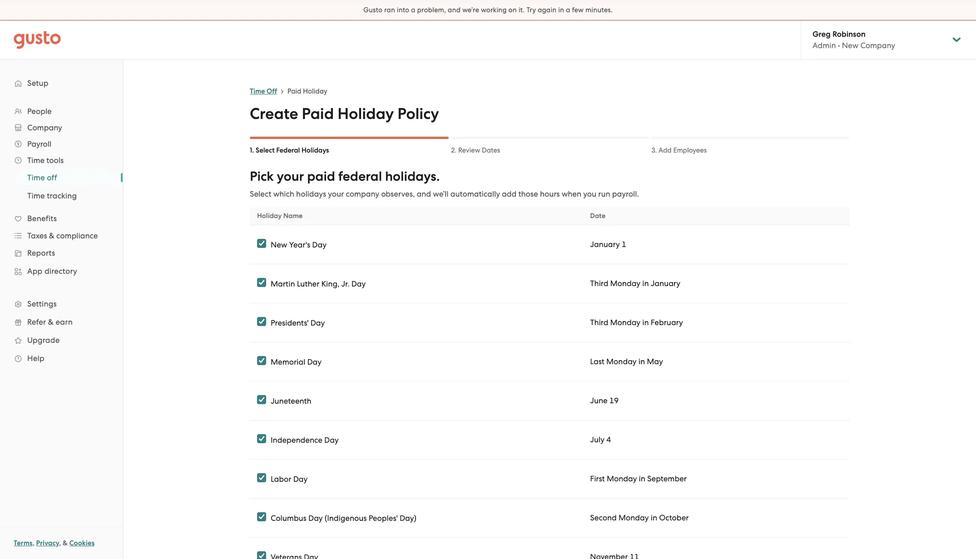 Task type: locate. For each thing, give the bounding box(es) containing it.
new right the january 1 checkbox
[[271, 240, 287, 249]]

help link
[[9, 350, 114, 367]]

1 vertical spatial your
[[328, 189, 344, 199]]

off
[[267, 87, 277, 95]]

your down pick your paid federal holidays.
[[328, 189, 344, 199]]

a right into
[[411, 6, 415, 14]]

off
[[47, 173, 57, 182]]

0 vertical spatial select
[[256, 146, 275, 154]]

& left cookies button
[[63, 539, 68, 547]]

time tracking link
[[16, 188, 114, 204]]

new year's day
[[271, 240, 327, 249]]

memorial day
[[271, 357, 322, 366]]

upgrade
[[27, 336, 60, 345]]

, left privacy
[[33, 539, 34, 547]]

1 horizontal spatial ,
[[59, 539, 61, 547]]

in left may
[[639, 357, 645, 366]]

and left we're
[[448, 6, 461, 14]]

Third Monday in February checkbox
[[257, 317, 266, 326]]

holiday name
[[257, 212, 303, 220]]

0 horizontal spatial and
[[417, 189, 431, 199]]

create
[[250, 104, 298, 123]]

working
[[481, 6, 507, 14]]

july 4
[[590, 435, 611, 444]]

holidays
[[302, 146, 329, 154]]

time for time tools
[[27, 156, 45, 165]]

june
[[590, 396, 608, 405]]

1 vertical spatial company
[[27, 123, 62, 132]]

& left earn
[[48, 318, 54, 327]]

time tools
[[27, 156, 64, 165]]

january up february
[[651, 279, 681, 288]]

company inside company dropdown button
[[27, 123, 62, 132]]

time off
[[250, 87, 277, 95]]

in
[[558, 6, 564, 14], [642, 279, 649, 288], [642, 318, 649, 327], [639, 357, 645, 366], [639, 474, 645, 483], [651, 513, 657, 522]]

monday right the second
[[619, 513, 649, 522]]

select left "federal"
[[256, 146, 275, 154]]

2 horizontal spatial holiday
[[338, 104, 394, 123]]

1 third from the top
[[590, 279, 608, 288]]

those
[[518, 189, 538, 199]]

app
[[27, 267, 42, 276]]

day right presidents'
[[311, 318, 325, 327]]

1 horizontal spatial holiday
[[303, 87, 327, 95]]

, left "cookies"
[[59, 539, 61, 547]]

list
[[0, 103, 123, 367], [0, 169, 123, 205]]

day right year's
[[312, 240, 327, 249]]

january
[[590, 240, 620, 249], [651, 279, 681, 288]]

19
[[610, 396, 619, 405]]

0 horizontal spatial paid
[[287, 87, 301, 95]]

1 horizontal spatial january
[[651, 279, 681, 288]]

a left few
[[566, 6, 570, 14]]

holidays.
[[385, 169, 440, 184]]

settings
[[27, 299, 57, 308]]

and left we'll
[[417, 189, 431, 199]]

day right columbus
[[308, 514, 323, 523]]

day
[[312, 240, 327, 249], [351, 279, 366, 288], [311, 318, 325, 327], [307, 357, 322, 366], [324, 435, 339, 444], [293, 474, 308, 484], [308, 514, 323, 523]]

employees
[[673, 146, 707, 154]]

monday
[[610, 279, 641, 288], [610, 318, 641, 327], [606, 357, 637, 366], [607, 474, 637, 483], [619, 513, 649, 522]]

hours
[[540, 189, 560, 199]]

& inside refer & earn link
[[48, 318, 54, 327]]

0 vertical spatial third
[[590, 279, 608, 288]]

company down robinson at the top right of the page
[[861, 41, 895, 50]]

taxes & compliance
[[27, 231, 98, 240]]

in up 'third monday in february'
[[642, 279, 649, 288]]

new down robinson at the top right of the page
[[842, 41, 859, 50]]

privacy
[[36, 539, 59, 547]]

again
[[538, 6, 557, 14]]

monday down 1
[[610, 279, 641, 288]]

1 vertical spatial &
[[48, 318, 54, 327]]

0 horizontal spatial a
[[411, 6, 415, 14]]

0 horizontal spatial ,
[[33, 539, 34, 547]]

day for presidents'
[[311, 318, 325, 327]]

july
[[590, 435, 605, 444]]

your up which
[[277, 169, 304, 184]]

time inside dropdown button
[[27, 156, 45, 165]]

0 vertical spatial &
[[49, 231, 54, 240]]

0 horizontal spatial january
[[590, 240, 620, 249]]

select down pick
[[250, 189, 271, 199]]

0 horizontal spatial your
[[277, 169, 304, 184]]

app directory
[[27, 267, 77, 276]]

on
[[509, 6, 517, 14]]

2 third from the top
[[590, 318, 608, 327]]

in left february
[[642, 318, 649, 327]]

presidents' day
[[271, 318, 325, 327]]

0 horizontal spatial holiday
[[257, 212, 282, 220]]

January 1 checkbox
[[257, 239, 266, 248]]

day for labor
[[293, 474, 308, 484]]

greg robinson admin • new company
[[813, 30, 895, 50]]

company
[[861, 41, 895, 50], [27, 123, 62, 132]]

add
[[502, 189, 517, 199]]

in left october on the bottom
[[651, 513, 657, 522]]

jr.
[[341, 279, 350, 288]]

pick
[[250, 169, 274, 184]]

select for select which holidays your company observes, and we'll automatically add those hours when you run payroll.
[[250, 189, 271, 199]]

observes,
[[381, 189, 415, 199]]

third for third monday in january
[[590, 279, 608, 288]]

your
[[277, 169, 304, 184], [328, 189, 344, 199]]

Last Monday in May checkbox
[[257, 356, 266, 365]]

in for third monday in january
[[642, 279, 649, 288]]

monday up the last monday in may
[[610, 318, 641, 327]]

0 vertical spatial holiday
[[303, 87, 327, 95]]

third down january 1
[[590, 279, 608, 288]]

day right memorial
[[307, 357, 322, 366]]

1 horizontal spatial a
[[566, 6, 570, 14]]

1 vertical spatial holiday
[[338, 104, 394, 123]]

2 list from the top
[[0, 169, 123, 205]]

settings link
[[9, 296, 114, 312]]

company down people
[[27, 123, 62, 132]]

taxes & compliance button
[[9, 228, 114, 244]]

september
[[647, 474, 687, 483]]

paid
[[287, 87, 301, 95], [302, 104, 334, 123]]

which
[[273, 189, 294, 199]]

& inside the taxes & compliance dropdown button
[[49, 231, 54, 240]]

minutes.
[[586, 6, 613, 14]]

robinson
[[833, 30, 866, 39]]

gusto ran into a problem, and we're working on it. try again in a few minutes.
[[363, 6, 613, 14]]

into
[[397, 6, 409, 14]]

paid down paid holiday at the left of page
[[302, 104, 334, 123]]

0 vertical spatial january
[[590, 240, 620, 249]]

king,
[[321, 279, 339, 288]]

& for earn
[[48, 318, 54, 327]]

1 vertical spatial and
[[417, 189, 431, 199]]

new
[[842, 41, 859, 50], [271, 240, 287, 249]]

gusto navigation element
[[0, 60, 123, 382]]

a
[[411, 6, 415, 14], [566, 6, 570, 14]]

0 horizontal spatial company
[[27, 123, 62, 132]]

try
[[527, 6, 536, 14]]

day right "labor" at the bottom of the page
[[293, 474, 308, 484]]

0 vertical spatial paid
[[287, 87, 301, 95]]

monday for may
[[606, 357, 637, 366]]

July 4 checkbox
[[257, 434, 266, 443]]

new inside greg robinson admin • new company
[[842, 41, 859, 50]]

january left 1
[[590, 240, 620, 249]]

0 vertical spatial new
[[842, 41, 859, 50]]

in for second monday in october
[[651, 513, 657, 522]]

privacy link
[[36, 539, 59, 547]]

time
[[250, 87, 265, 95], [27, 156, 45, 165], [27, 173, 45, 182], [27, 191, 45, 200]]

and
[[448, 6, 461, 14], [417, 189, 431, 199]]

third monday in february
[[590, 318, 683, 327]]

monday for february
[[610, 318, 641, 327]]

&
[[49, 231, 54, 240], [48, 318, 54, 327], [63, 539, 68, 547]]

1 vertical spatial select
[[250, 189, 271, 199]]

1 horizontal spatial company
[[861, 41, 895, 50]]

monday for october
[[619, 513, 649, 522]]

paid right off
[[287, 87, 301, 95]]

third up last
[[590, 318, 608, 327]]

1 horizontal spatial paid
[[302, 104, 334, 123]]

1 vertical spatial third
[[590, 318, 608, 327]]

1 vertical spatial new
[[271, 240, 287, 249]]

add
[[659, 146, 672, 154]]

in left september
[[639, 474, 645, 483]]

0 vertical spatial company
[[861, 41, 895, 50]]

2 vertical spatial holiday
[[257, 212, 282, 220]]

federal
[[338, 169, 382, 184]]

day for independence
[[324, 435, 339, 444]]

day right independence
[[324, 435, 339, 444]]

cookies
[[69, 539, 95, 547]]

0 vertical spatial your
[[277, 169, 304, 184]]

First Monday in September checkbox
[[257, 473, 266, 482]]

monday right first
[[607, 474, 637, 483]]

& right taxes
[[49, 231, 54, 240]]

third monday in january
[[590, 279, 681, 288]]

1 horizontal spatial new
[[842, 41, 859, 50]]

help
[[27, 354, 44, 363]]

monday right last
[[606, 357, 637, 366]]

labor day
[[271, 474, 308, 484]]

1 list from the top
[[0, 103, 123, 367]]

1 horizontal spatial and
[[448, 6, 461, 14]]

holiday
[[303, 87, 327, 95], [338, 104, 394, 123], [257, 212, 282, 220]]

may
[[647, 357, 663, 366]]

payroll.
[[612, 189, 639, 199]]

list containing people
[[0, 103, 123, 367]]

home image
[[14, 31, 61, 49]]

refer & earn
[[27, 318, 73, 327]]



Task type: describe. For each thing, give the bounding box(es) containing it.
last monday in may
[[590, 357, 663, 366]]

2 a from the left
[[566, 6, 570, 14]]

cookies button
[[69, 538, 95, 549]]

June 19 checkbox
[[257, 395, 266, 404]]

june 19
[[590, 396, 619, 405]]

in for last monday in may
[[639, 357, 645, 366]]

select for select federal holidays
[[256, 146, 275, 154]]

you
[[583, 189, 596, 199]]

payroll button
[[9, 136, 114, 152]]

app directory link
[[9, 263, 114, 279]]

terms link
[[14, 539, 33, 547]]

2 , from the left
[[59, 539, 61, 547]]

1 vertical spatial paid
[[302, 104, 334, 123]]

february
[[651, 318, 683, 327]]

1 horizontal spatial your
[[328, 189, 344, 199]]

day for memorial
[[307, 357, 322, 366]]

paid
[[307, 169, 335, 184]]

create paid holiday policy
[[250, 104, 439, 123]]

company button
[[9, 119, 114, 136]]

ran
[[384, 6, 395, 14]]

company inside greg robinson admin • new company
[[861, 41, 895, 50]]

terms , privacy , & cookies
[[14, 539, 95, 547]]

second
[[590, 513, 617, 522]]

refer
[[27, 318, 46, 327]]

time tracking
[[27, 191, 77, 200]]

2 vertical spatial &
[[63, 539, 68, 547]]

admin
[[813, 41, 836, 50]]

people
[[27, 107, 52, 116]]

time off link
[[250, 87, 277, 95]]

benefits
[[27, 214, 57, 223]]

october
[[659, 513, 689, 522]]

time tools button
[[9, 152, 114, 169]]

refer & earn link
[[9, 314, 114, 330]]

columbus day (indigenous peoples' day)
[[271, 514, 417, 523]]

monday for january
[[610, 279, 641, 288]]

•
[[838, 41, 840, 50]]

policy
[[398, 104, 439, 123]]

juneteenth
[[271, 396, 311, 405]]

day right the jr.
[[351, 279, 366, 288]]

reports link
[[9, 245, 114, 261]]

select federal holidays
[[256, 146, 329, 154]]

time off
[[27, 173, 57, 182]]

payroll
[[27, 139, 51, 149]]

company
[[346, 189, 379, 199]]

reports
[[27, 248, 55, 258]]

time for time tracking
[[27, 191, 45, 200]]

tools
[[46, 156, 64, 165]]

in right again
[[558, 6, 564, 14]]

peoples'
[[369, 514, 398, 523]]

earn
[[56, 318, 73, 327]]

4
[[606, 435, 611, 444]]

labor
[[271, 474, 291, 484]]

taxes
[[27, 231, 47, 240]]

benefits link
[[9, 210, 114, 227]]

list containing time off
[[0, 169, 123, 205]]

& for compliance
[[49, 231, 54, 240]]

monday for september
[[607, 474, 637, 483]]

few
[[572, 6, 584, 14]]

tracking
[[47, 191, 77, 200]]

martin
[[271, 279, 295, 288]]

time for time off
[[27, 173, 45, 182]]

in for first monday in september
[[639, 474, 645, 483]]

day)
[[400, 514, 417, 523]]

(indigenous
[[325, 514, 367, 523]]

people button
[[9, 103, 114, 119]]

time for time off
[[250, 87, 265, 95]]

independence
[[271, 435, 322, 444]]

add employees
[[659, 146, 707, 154]]

0 horizontal spatial new
[[271, 240, 287, 249]]

first monday in september
[[590, 474, 687, 483]]

1 a from the left
[[411, 6, 415, 14]]

name
[[283, 212, 303, 220]]

directory
[[44, 267, 77, 276]]

time off link
[[16, 169, 114, 186]]

date
[[590, 212, 606, 220]]

presidents'
[[271, 318, 309, 327]]

holidays
[[296, 189, 326, 199]]

gusto
[[363, 6, 383, 14]]

Second Monday in October checkbox
[[257, 512, 266, 521]]

review
[[458, 146, 480, 154]]

1 vertical spatial january
[[651, 279, 681, 288]]

pick your paid federal holidays.
[[250, 169, 440, 184]]

November 11 checkbox
[[257, 551, 266, 559]]

independence day
[[271, 435, 339, 444]]

0 vertical spatial and
[[448, 6, 461, 14]]

dates
[[482, 146, 500, 154]]

problem,
[[417, 6, 446, 14]]

1 , from the left
[[33, 539, 34, 547]]

in for third monday in february
[[642, 318, 649, 327]]

federal
[[276, 146, 300, 154]]

memorial
[[271, 357, 305, 366]]

day for columbus
[[308, 514, 323, 523]]

review dates
[[458, 146, 500, 154]]

it.
[[519, 6, 525, 14]]

january 1
[[590, 240, 626, 249]]

third for third monday in february
[[590, 318, 608, 327]]

last
[[590, 357, 605, 366]]

upgrade link
[[9, 332, 114, 348]]

when
[[562, 189, 581, 199]]

greg
[[813, 30, 831, 39]]

Third Monday in January checkbox
[[257, 278, 266, 287]]

terms
[[14, 539, 33, 547]]

1
[[622, 240, 626, 249]]



Task type: vqa. For each thing, say whether or not it's contained in the screenshot.


